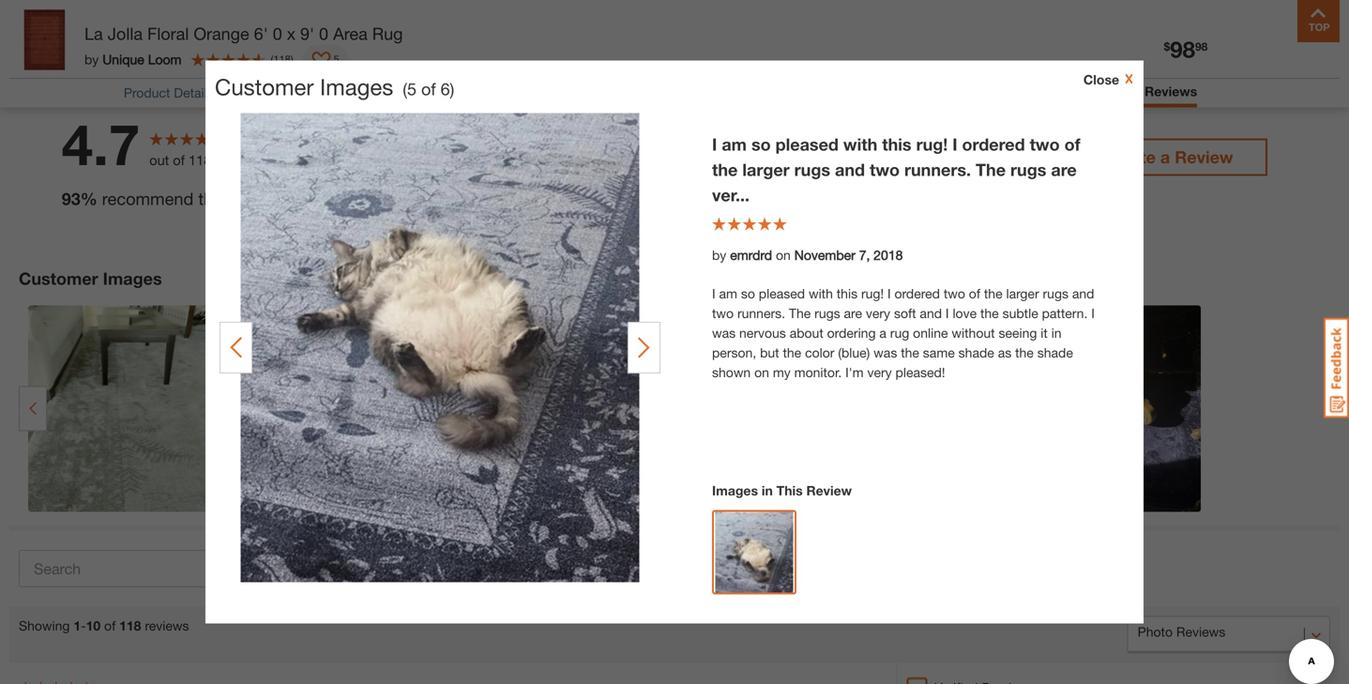 Task type: describe. For each thing, give the bounding box(es) containing it.
floral
[[147, 23, 189, 44]]

ordered for i am so pleased with this rug! i ordered two of the larger rugs and two runners. the rugs are ver...
[[962, 134, 1025, 154]]

1 vertical spatial in
[[762, 483, 773, 498]]

online
[[913, 325, 948, 341]]

specifications
[[433, 85, 516, 101]]

2 vertical spatial and
[[920, 305, 942, 321]]

details
[[174, 85, 214, 101]]

emrdrd
[[730, 247, 772, 263]]

by emrdrd on november 7, 2018
[[712, 247, 903, 263]]

subtle
[[1003, 305, 1039, 321]]

4 button
[[406, 560, 451, 597]]

customer images
[[19, 268, 162, 288]]

93
[[62, 189, 80, 209]]

of inside i am so pleased with this rug! i ordered two of the larger rugs and two runners. the rugs are ver...
[[1065, 134, 1081, 154]]

verified purchases only
[[634, 573, 773, 588]]

i am so pleased with this rug! i ordered two of the larger rugs and two runners. the rugs are very soft and i love the subtle pattern. i was nervous about ordering a rug online without seeing it in person, but the color (blue) was the same shade as the shade shown on my monitor. i'm very pleased!
[[712, 286, 1095, 380]]

5 button
[[351, 560, 396, 597]]

but
[[760, 345, 779, 360]]

5 inside button
[[363, 573, 370, 588]]

) inside customer images ( 5 of 6 )
[[450, 79, 454, 99]]

1 0 from the left
[[273, 23, 282, 44]]

this for i am so pleased with this rug! i ordered two of the larger rugs and two runners. the rugs are ver...
[[882, 134, 912, 154]]

0 vertical spatial 4
[[351, 114, 360, 132]]

(118)
[[161, 27, 190, 42]]

ver...
[[712, 185, 750, 205]]

star icon image for 2
[[369, 182, 387, 200]]

close image
[[1120, 71, 1135, 86]]

this
[[777, 483, 803, 498]]

1 vertical spatial this
[[198, 189, 226, 209]]

6'
[[254, 23, 268, 44]]

0 horizontal spatial 3
[[351, 148, 360, 166]]

star icon image for 1
[[369, 215, 387, 234]]

loom
[[148, 51, 182, 67]]

as
[[998, 345, 1012, 360]]

showing 1 - 10 of 118 reviews
[[19, 618, 189, 633]]

0 horizontal spatial out
[[31, 27, 50, 42]]

(blue)
[[838, 345, 870, 360]]

and for i am so pleased with this rug! i ordered two of the larger rugs and two runners. the rugs are very soft and i love the subtle pattern. i was nervous about ordering a rug online without seeing it in person, but the color (blue) was the same shade as the shade shown on my monitor. i'm very pleased!
[[1072, 286, 1095, 301]]

10
[[86, 618, 101, 633]]

it
[[1041, 325, 1048, 341]]

and for i am so pleased with this rug! i ordered two of the larger rugs and two runners. the rugs are ver...
[[835, 160, 865, 180]]

of right 10
[[104, 618, 116, 633]]

close
[[1084, 72, 1120, 87]]

of inside customer images ( 5 of 6 )
[[421, 79, 436, 99]]

2 0 from the left
[[319, 23, 329, 44]]

reviews
[[1145, 84, 1198, 99]]

( 118 )
[[271, 53, 293, 65]]

star icon image for 3
[[369, 148, 387, 166]]

2 button
[[514, 560, 559, 597]]

1 vertical spatial out
[[149, 152, 169, 168]]

0 vertical spatial )
[[291, 53, 293, 65]]

Search text field
[[19, 550, 295, 587]]

write
[[1114, 147, 1156, 167]]

in inside i am so pleased with this rug! i ordered two of the larger rugs and two runners. the rugs are very soft and i love the subtle pattern. i was nervous about ordering a rug online without seeing it in person, but the color (blue) was the same shade as the shade shown on my monitor. i'm very pleased!
[[1052, 325, 1062, 341]]

showing
[[19, 618, 70, 633]]

customer reviews
[[1080, 84, 1198, 99]]

out of 118 reviews
[[149, 152, 261, 168]]

without
[[952, 325, 995, 341]]

images for customer images ( 5 of 6 )
[[320, 73, 393, 100]]

1 vertical spatial was
[[874, 345, 897, 360]]

the right as
[[1015, 345, 1034, 360]]

close link
[[1084, 70, 1135, 90]]

$
[[1164, 40, 1170, 53]]

$ 98 98
[[1164, 36, 1208, 62]]

star symbol image for 2
[[533, 573, 548, 586]]

2 vertical spatial 118
[[119, 618, 141, 633]]

i'm
[[846, 365, 864, 380]]

0 horizontal spatial was
[[712, 325, 736, 341]]

two left write
[[1030, 134, 1060, 154]]

0 vertical spatial 1
[[351, 216, 360, 233]]

1 horizontal spatial 118
[[189, 152, 211, 168]]

shown
[[712, 365, 751, 380]]

write a review
[[1114, 147, 1234, 167]]

about
[[790, 325, 824, 341]]

rug
[[372, 23, 403, 44]]

color
[[805, 345, 835, 360]]

3 button
[[460, 560, 505, 597]]

top button
[[1298, 0, 1340, 42]]

nervous
[[739, 325, 786, 341]]

product
[[124, 85, 170, 101]]

so for i am so pleased with this rug! i ordered two of the larger rugs and two runners. the rugs are ver...
[[752, 134, 771, 154]]

2018
[[874, 247, 903, 263]]

images in this review
[[712, 483, 852, 498]]

1 vertical spatial very
[[868, 365, 892, 380]]

the up subtle at right
[[984, 286, 1003, 301]]

2 horizontal spatial 118
[[273, 53, 291, 65]]

ordered for i am so pleased with this rug! i ordered two of the larger rugs and two runners. the rugs are very soft and i love the subtle pattern. i was nervous about ordering a rug online without seeing it in person, but the color (blue) was the same shade as the shade shown on my monitor. i'm very pleased!
[[895, 286, 940, 301]]

2 vertical spatial 1
[[74, 618, 81, 633]]

filter
[[351, 542, 380, 557]]

the inside i am so pleased with this rug! i ordered two of the larger rugs and two runners. the rugs are ver...
[[712, 160, 738, 180]]

soft
[[894, 305, 916, 321]]

-
[[81, 618, 86, 633]]

0 vertical spatial 2
[[351, 182, 360, 200]]

customer for customer images ( 5 of 6 )
[[215, 73, 314, 100]]

seeing
[[999, 325, 1037, 341]]

la jolla floral orange 6' 0 x 9' 0 area rug
[[84, 23, 403, 44]]

0 vertical spatial very
[[866, 305, 891, 321]]

on inside i am so pleased with this rug! i ordered two of the larger rugs and two runners. the rugs are very soft and i love the subtle pattern. i was nervous about ordering a rug online without seeing it in person, but the color (blue) was the same shade as the shade shown on my monitor. i'm very pleased!
[[755, 365, 769, 380]]

verified
[[634, 573, 677, 588]]

my
[[773, 365, 791, 380]]

4.7 out of 5
[[9, 27, 76, 42]]

rug
[[890, 325, 910, 341]]



Task type: locate. For each thing, give the bounding box(es) containing it.
am for i am so pleased with this rug! i ordered two of the larger rugs and two runners. the rugs are ver...
[[722, 134, 747, 154]]

was
[[712, 325, 736, 341], [874, 345, 897, 360]]

images left the this
[[712, 483, 758, 498]]

0 vertical spatial and
[[835, 160, 865, 180]]

rug!
[[916, 134, 948, 154], [861, 286, 884, 301]]

0 horizontal spatial )
[[291, 53, 293, 65]]

unique
[[102, 51, 144, 67]]

are inside i am so pleased with this rug! i ordered two of the larger rugs and two runners. the rugs are very soft and i love the subtle pattern. i was nervous about ordering a rug online without seeing it in person, but the color (blue) was the same shade as the shade shown on my monitor. i'm very pleased!
[[844, 305, 862, 321]]

0 horizontal spatial this
[[198, 189, 226, 209]]

recommend
[[102, 189, 194, 209]]

runners. for i am so pleased with this rug! i ordered two of the larger rugs and two runners. the rugs are ver...
[[905, 160, 971, 180]]

by left emrdrd
[[712, 247, 727, 263]]

1 vertical spatial by
[[712, 247, 727, 263]]

so
[[752, 134, 771, 154], [741, 286, 755, 301]]

customer for customer images
[[19, 268, 98, 288]]

4.7 left la
[[9, 27, 28, 42]]

ordered
[[962, 134, 1025, 154], [895, 286, 940, 301]]

1 vertical spatial on
[[755, 365, 769, 380]]

thumbnail image
[[716, 512, 793, 612]]

a inside i am so pleased with this rug! i ordered two of the larger rugs and two runners. the rugs are very soft and i love the subtle pattern. i was nervous about ordering a rug online without seeing it in person, but the color (blue) was the same shade as the shade shown on my monitor. i'm very pleased!
[[880, 325, 887, 341]]

1 vertical spatial reviews
[[145, 618, 189, 633]]

0 horizontal spatial 1
[[74, 618, 81, 633]]

larger up subtle at right
[[1006, 286, 1039, 301]]

am
[[722, 134, 747, 154], [719, 286, 738, 301]]

0 horizontal spatial (
[[271, 53, 273, 65]]

the for i am so pleased with this rug! i ordered two of the larger rugs and two runners. the rugs are very soft and i love the subtle pattern. i was nervous about ordering a rug online without seeing it in person, but the color (blue) was the same shade as the shade shown on my monitor. i'm very pleased!
[[789, 305, 811, 321]]

0
[[273, 23, 282, 44], [319, 23, 329, 44]]

star symbol image right the 2 'button'
[[587, 573, 602, 586]]

filter by:
[[351, 542, 402, 557]]

4.7 for 4.7 out of 5
[[9, 27, 28, 42]]

3 down customer images ( 5 of 6 )
[[351, 148, 360, 166]]

pleased inside i am so pleased with this rug! i ordered two of the larger rugs and two runners. the rugs are very soft and i love the subtle pattern. i was nervous about ordering a rug online without seeing it in person, but the color (blue) was the same shade as the shade shown on my monitor. i'm very pleased!
[[759, 286, 805, 301]]

and up pattern.
[[1072, 286, 1095, 301]]

orange
[[194, 23, 249, 44]]

2 horizontal spatial and
[[1072, 286, 1095, 301]]

rug! inside i am so pleased with this rug! i ordered two of the larger rugs and two runners. the rugs are ver...
[[916, 134, 948, 154]]

product
[[230, 189, 290, 209]]

images
[[320, 73, 393, 100], [103, 268, 162, 288], [712, 483, 758, 498]]

product image image
[[14, 9, 75, 70]]

1 horizontal spatial larger
[[1006, 286, 1039, 301]]

1 vertical spatial 3
[[471, 573, 478, 588]]

two
[[1030, 134, 1060, 154], [870, 160, 900, 180], [944, 286, 966, 301], [712, 305, 734, 321]]

)
[[291, 53, 293, 65], [450, 79, 454, 99]]

1 horizontal spatial are
[[1051, 160, 1077, 180]]

rugs
[[795, 160, 830, 180], [1011, 160, 1047, 180], [1043, 286, 1069, 301], [815, 305, 840, 321]]

118 down x
[[273, 53, 291, 65]]

1 horizontal spatial the
[[976, 160, 1006, 180]]

2 vertical spatial this
[[837, 286, 858, 301]]

2 horizontal spatial 1
[[580, 573, 587, 588]]

so inside i am so pleased with this rug! i ordered two of the larger rugs and two runners. the rugs are very soft and i love the subtle pattern. i was nervous about ordering a rug online without seeing it in person, but the color (blue) was the same shade as the shade shown on my monitor. i'm very pleased!
[[741, 286, 755, 301]]

was up person,
[[712, 325, 736, 341]]

0 horizontal spatial review
[[807, 483, 852, 498]]

5 inside customer images ( 5 of 6 )
[[407, 79, 417, 99]]

reviews up product
[[215, 152, 261, 168]]

are
[[1051, 160, 1077, 180], [844, 305, 862, 321]]

review right the this
[[807, 483, 852, 498]]

very
[[866, 305, 891, 321], [868, 365, 892, 380]]

1 horizontal spatial in
[[1052, 325, 1062, 341]]

customer images ( 5 of 6 )
[[215, 73, 454, 100]]

98 up reviews on the top right of page
[[1170, 36, 1195, 62]]

am down emrdrd
[[719, 286, 738, 301]]

by inside "customer images" main content
[[712, 247, 727, 263]]

0 vertical spatial by
[[84, 51, 99, 67]]

the inside i am so pleased with this rug! i ordered two of the larger rugs and two runners. the rugs are ver...
[[976, 160, 1006, 180]]

118 up 93 % recommend this product
[[189, 152, 211, 168]]

0 vertical spatial out
[[31, 27, 50, 42]]

larger up ver...
[[743, 160, 790, 180]]

customer for customer reviews
[[1080, 84, 1141, 99]]

6
[[441, 79, 450, 99]]

1 horizontal spatial 0
[[319, 23, 329, 44]]

by down la
[[84, 51, 99, 67]]

( inside customer images ( 5 of 6 )
[[403, 79, 407, 99]]

write a review button
[[1080, 138, 1268, 176]]

0 vertical spatial runners.
[[905, 160, 971, 180]]

and inside i am so pleased with this rug! i ordered two of the larger rugs and two runners. the rugs are ver...
[[835, 160, 865, 180]]

a right write
[[1161, 147, 1170, 167]]

am inside i am so pleased with this rug! i ordered two of the larger rugs and two runners. the rugs are very soft and i love the subtle pattern. i was nervous about ordering a rug online without seeing it in person, but the color (blue) was the same shade as the shade shown on my monitor. i'm very pleased!
[[719, 286, 738, 301]]

i
[[712, 134, 717, 154], [953, 134, 958, 154], [712, 286, 716, 301], [888, 286, 891, 301], [946, 305, 949, 321], [1092, 305, 1095, 321]]

1 horizontal spatial runners.
[[905, 160, 971, 180]]

ordering
[[827, 325, 876, 341]]

0 vertical spatial so
[[752, 134, 771, 154]]

0 horizontal spatial runners.
[[738, 305, 785, 321]]

this for i am so pleased with this rug! i ordered two of the larger rugs and two runners. the rugs are very soft and i love the subtle pattern. i was nervous about ordering a rug online without seeing it in person, but the color (blue) was the same shade as the shade shown on my monitor. i'm very pleased!
[[837, 286, 858, 301]]

by unique loom
[[84, 51, 182, 67]]

1 vertical spatial with
[[809, 286, 833, 301]]

1 horizontal spatial a
[[1161, 147, 1170, 167]]

2 shade from the left
[[1038, 345, 1073, 360]]

star icon image for 5
[[369, 80, 387, 99]]

customer down ( 118 )
[[215, 73, 314, 100]]

0 horizontal spatial with
[[809, 286, 833, 301]]

star symbol image inside 1 button
[[587, 573, 602, 586]]

same
[[923, 345, 955, 360]]

0 horizontal spatial images
[[103, 268, 162, 288]]

pleased inside i am so pleased with this rug! i ordered two of the larger rugs and two runners. the rugs are ver...
[[776, 134, 839, 154]]

0 horizontal spatial the
[[789, 305, 811, 321]]

reviews
[[215, 152, 261, 168], [145, 618, 189, 633]]

2 horizontal spatial this
[[882, 134, 912, 154]]

1 vertical spatial so
[[741, 286, 755, 301]]

0 horizontal spatial 2
[[351, 182, 360, 200]]

7,
[[859, 247, 870, 263]]

0 horizontal spatial shade
[[959, 345, 995, 360]]

person,
[[712, 345, 757, 360]]

by:
[[384, 542, 402, 557]]

98 right the $ at right top
[[1195, 40, 1208, 53]]

star symbol image
[[424, 573, 439, 586]]

of up love
[[969, 286, 981, 301]]

star symbol image
[[370, 573, 385, 586], [478, 573, 493, 586], [533, 573, 548, 586], [587, 573, 602, 586]]

this inside i am so pleased with this rug! i ordered two of the larger rugs and two runners. the rugs are very soft and i love the subtle pattern. i was nervous about ordering a rug online without seeing it in person, but the color (blue) was the same shade as the shade shown on my monitor. i'm very pleased!
[[837, 286, 858, 301]]

1 vertical spatial review
[[807, 483, 852, 498]]

the right love
[[981, 305, 999, 321]]

customer images main content
[[0, 0, 1349, 684]]

of left write
[[1065, 134, 1081, 154]]

in
[[1052, 325, 1062, 341], [762, 483, 773, 498]]

are for i am so pleased with this rug! i ordered two of the larger rugs and two runners. the rugs are very soft and i love the subtle pattern. i was nervous about ordering a rug online without seeing it in person, but the color (blue) was the same shade as the shade shown on my monitor. i'm very pleased!
[[844, 305, 862, 321]]

%
[[80, 189, 97, 209]]

with inside i am so pleased with this rug! i ordered two of the larger rugs and two runners. the rugs are ver...
[[844, 134, 878, 154]]

love
[[953, 305, 977, 321]]

1 star symbol image from the left
[[370, 573, 385, 586]]

2 inside 'button'
[[525, 573, 533, 588]]

1 vertical spatial runners.
[[738, 305, 785, 321]]

in left the this
[[762, 483, 773, 498]]

images down recommend
[[103, 268, 162, 288]]

1 horizontal spatial ordered
[[962, 134, 1025, 154]]

pleased for ver...
[[776, 134, 839, 154]]

customer left reviews on the top right of page
[[1080, 84, 1141, 99]]

98 inside the $ 98 98
[[1195, 40, 1208, 53]]

4 down customer images ( 5 of 6 )
[[351, 114, 360, 132]]

in right it
[[1052, 325, 1062, 341]]

star symbol image for 5
[[370, 573, 385, 586]]

3 star icon image from the top
[[369, 148, 387, 166]]

1 vertical spatial the
[[789, 305, 811, 321]]

are up the ordering
[[844, 305, 862, 321]]

0 horizontal spatial rug!
[[861, 286, 884, 301]]

5 star icon image from the top
[[369, 215, 387, 234]]

images down area
[[320, 73, 393, 100]]

product details
[[124, 85, 214, 101]]

0 vertical spatial pleased
[[776, 134, 839, 154]]

x
[[287, 23, 296, 44]]

9'
[[300, 23, 314, 44]]

1 vertical spatial larger
[[1006, 286, 1039, 301]]

0 vertical spatial with
[[844, 134, 878, 154]]

larger for i am so pleased with this rug! i ordered two of the larger rugs and two runners. the rugs are ver...
[[743, 160, 790, 180]]

1 vertical spatial pleased
[[759, 286, 805, 301]]

1 horizontal spatial customer
[[215, 73, 314, 100]]

the inside i am so pleased with this rug! i ordered two of the larger rugs and two runners. the rugs are very soft and i love the subtle pattern. i was nervous about ordering a rug online without seeing it in person, but the color (blue) was the same shade as the shade shown on my monitor. i'm very pleased!
[[789, 305, 811, 321]]

0 vertical spatial larger
[[743, 160, 790, 180]]

rug! for ver...
[[916, 134, 948, 154]]

0 left x
[[273, 23, 282, 44]]

larger inside i am so pleased with this rug! i ordered two of the larger rugs and two runners. the rugs are very soft and i love the subtle pattern. i was nervous about ordering a rug online without seeing it in person, but the color (blue) was the same shade as the shade shown on my monitor. i'm very pleased!
[[1006, 286, 1039, 301]]

98
[[1170, 36, 1195, 62], [1195, 40, 1208, 53]]

0 vertical spatial this
[[882, 134, 912, 154]]

1 vertical spatial rug!
[[861, 286, 884, 301]]

0 vertical spatial a
[[1161, 147, 1170, 167]]

larger inside i am so pleased with this rug! i ordered two of the larger rugs and two runners. the rugs are ver...
[[743, 160, 790, 180]]

runners. inside i am so pleased with this rug! i ordered two of the larger rugs and two runners. the rugs are ver...
[[905, 160, 971, 180]]

verified purchases only button
[[623, 560, 784, 597]]

two up 2018
[[870, 160, 900, 180]]

of
[[54, 27, 65, 42], [421, 79, 436, 99], [1065, 134, 1081, 154], [173, 152, 185, 168], [969, 286, 981, 301], [104, 618, 116, 633]]

1 horizontal spatial shade
[[1038, 345, 1073, 360]]

this inside i am so pleased with this rug! i ordered two of the larger rugs and two runners. the rugs are ver...
[[882, 134, 912, 154]]

reviews down search text box
[[145, 618, 189, 633]]

am for i am so pleased with this rug! i ordered two of the larger rugs and two runners. the rugs are very soft and i love the subtle pattern. i was nervous about ordering a rug online without seeing it in person, but the color (blue) was the same shade as the shade shown on my monitor. i'm very pleased!
[[719, 286, 738, 301]]

0 horizontal spatial 118
[[119, 618, 141, 633]]

0 vertical spatial reviews
[[215, 152, 261, 168]]

5
[[69, 27, 76, 42], [407, 79, 417, 99], [351, 81, 360, 98], [960, 148, 968, 166], [363, 573, 370, 588]]

by for by unique loom
[[84, 51, 99, 67]]

so inside i am so pleased with this rug! i ordered two of the larger rugs and two runners. the rugs are ver...
[[752, 134, 771, 154]]

0 horizontal spatial on
[[755, 365, 769, 380]]

1 vertical spatial images
[[103, 268, 162, 288]]

of left la
[[54, 27, 65, 42]]

are for i am so pleased with this rug! i ordered two of the larger rugs and two runners. the rugs are ver...
[[1051, 160, 1077, 180]]

0 horizontal spatial by
[[84, 51, 99, 67]]

4.7 up "%"
[[62, 110, 140, 177]]

0 vertical spatial are
[[1051, 160, 1077, 180]]

1 horizontal spatial and
[[920, 305, 942, 321]]

on right emrdrd
[[776, 247, 791, 263]]

am inside i am so pleased with this rug! i ordered two of the larger rugs and two runners. the rugs are ver...
[[722, 134, 747, 154]]

area
[[333, 23, 368, 44]]

customer
[[215, 73, 314, 100], [1080, 84, 1141, 99], [19, 268, 98, 288]]

the up ver...
[[712, 160, 738, 180]]

1 inside button
[[580, 573, 587, 588]]

out left la
[[31, 27, 50, 42]]

shade down it
[[1038, 345, 1073, 360]]

are inside i am so pleased with this rug! i ordered two of the larger rugs and two runners. the rugs are ver...
[[1051, 160, 1077, 180]]

out
[[31, 27, 50, 42], [149, 152, 169, 168]]

1 star icon image from the top
[[369, 80, 387, 99]]

on left my
[[755, 365, 769, 380]]

4 star icon image from the top
[[369, 182, 387, 200]]

0 horizontal spatial larger
[[743, 160, 790, 180]]

are left write
[[1051, 160, 1077, 180]]

0 vertical spatial 3
[[351, 148, 360, 166]]

am up ver...
[[722, 134, 747, 154]]

star symbol image left 1 button
[[533, 573, 548, 586]]

1 vertical spatial (
[[403, 79, 407, 99]]

4 inside button
[[417, 573, 424, 588]]

0 vertical spatial am
[[722, 134, 747, 154]]

2 horizontal spatial customer
[[1080, 84, 1141, 99]]

star symbol image inside 3 button
[[478, 573, 493, 586]]

shade down without
[[959, 345, 995, 360]]

pattern.
[[1042, 305, 1088, 321]]

monitor.
[[794, 365, 842, 380]]

two up person,
[[712, 305, 734, 321]]

customer inside "customer images" main content
[[215, 73, 314, 100]]

larger
[[743, 160, 790, 180], [1006, 286, 1039, 301]]

1 shade from the left
[[959, 345, 995, 360]]

118 right 10
[[119, 618, 141, 633]]

3 star symbol image from the left
[[533, 573, 548, 586]]

star symbol image for 1
[[587, 573, 602, 586]]

1 vertical spatial are
[[844, 305, 862, 321]]

with for very
[[809, 286, 833, 301]]

with for ver...
[[844, 134, 878, 154]]

1 horizontal spatial )
[[450, 79, 454, 99]]

by for by emrdrd on november 7, 2018
[[712, 247, 727, 263]]

star symbol image down filter by:
[[370, 573, 385, 586]]

la
[[84, 23, 103, 44]]

star icon image for 4
[[369, 114, 387, 132]]

review inside button
[[1175, 147, 1234, 167]]

star symbol image left the 2 'button'
[[478, 573, 493, 586]]

star icon image
[[369, 80, 387, 99], [369, 114, 387, 132], [369, 148, 387, 166], [369, 182, 387, 200], [369, 215, 387, 234]]

specifications button
[[433, 85, 516, 101], [433, 85, 516, 101]]

this
[[882, 134, 912, 154], [198, 189, 226, 209], [837, 286, 858, 301]]

0 horizontal spatial 4.7
[[9, 27, 28, 42]]

1 vertical spatial 1
[[580, 573, 587, 588]]

star symbol image for 3
[[478, 573, 493, 586]]

2 horizontal spatial images
[[712, 483, 758, 498]]

customer reviews button
[[1080, 84, 1198, 103], [1080, 84, 1198, 99]]

1 horizontal spatial on
[[776, 247, 791, 263]]

by
[[84, 51, 99, 67], [712, 247, 727, 263]]

runners. for i am so pleased with this rug! i ordered two of the larger rugs and two runners. the rugs are very soft and i love the subtle pattern. i was nervous about ordering a rug online without seeing it in person, but the color (blue) was the same shade as the shade shown on my monitor. i'm very pleased!
[[738, 305, 785, 321]]

0 vertical spatial review
[[1175, 147, 1234, 167]]

feedback link image
[[1324, 317, 1349, 419]]

very left soft
[[866, 305, 891, 321]]

0 right 9'
[[319, 23, 329, 44]]

the
[[712, 160, 738, 180], [984, 286, 1003, 301], [981, 305, 999, 321], [783, 345, 802, 360], [901, 345, 920, 360], [1015, 345, 1034, 360]]

1 horizontal spatial 3
[[471, 573, 478, 588]]

1 button
[[568, 560, 613, 597]]

runners. inside i am so pleased with this rug! i ordered two of the larger rugs and two runners. the rugs are very soft and i love the subtle pattern. i was nervous about ordering a rug online without seeing it in person, but the color (blue) was the same shade as the shade shown on my monitor. i'm very pleased!
[[738, 305, 785, 321]]

i am so pleased with this rug! i ordered two of the larger rugs and two runners. the rugs are ver...
[[712, 134, 1081, 205]]

the up 'pleased!'
[[901, 345, 920, 360]]

( left 6
[[403, 79, 407, 99]]

so for i am so pleased with this rug! i ordered two of the larger rugs and two runners. the rugs are very soft and i love the subtle pattern. i was nervous about ordering a rug online without seeing it in person, but the color (blue) was the same shade as the shade shown on my monitor. i'm very pleased!
[[741, 286, 755, 301]]

only
[[746, 573, 773, 588]]

3 right star symbol image
[[471, 573, 478, 588]]

two up love
[[944, 286, 966, 301]]

1 vertical spatial 2
[[525, 573, 533, 588]]

larger for i am so pleased with this rug! i ordered two of the larger rugs and two runners. the rugs are very soft and i love the subtle pattern. i was nervous about ordering a rug online without seeing it in person, but the color (blue) was the same shade as the shade shown on my monitor. i'm very pleased!
[[1006, 286, 1039, 301]]

1 vertical spatial 118
[[189, 152, 211, 168]]

a left rug at the right of the page
[[880, 325, 887, 341]]

of up 93 % recommend this product
[[173, 152, 185, 168]]

november
[[795, 247, 856, 263]]

0 vertical spatial images
[[320, 73, 393, 100]]

review
[[1175, 147, 1234, 167], [807, 483, 852, 498]]

star symbol image inside the 2 'button'
[[533, 573, 548, 586]]

customer down 93
[[19, 268, 98, 288]]

(
[[271, 53, 273, 65], [403, 79, 407, 99]]

0 horizontal spatial a
[[880, 325, 887, 341]]

product details button
[[124, 85, 214, 101], [124, 85, 214, 101]]

1 horizontal spatial review
[[1175, 147, 1234, 167]]

118
[[273, 53, 291, 65], [189, 152, 211, 168], [119, 618, 141, 633]]

of inside i am so pleased with this rug! i ordered two of the larger rugs and two runners. the rugs are very soft and i love the subtle pattern. i was nervous about ordering a rug online without seeing it in person, but the color (blue) was the same shade as the shade shown on my monitor. i'm very pleased!
[[969, 286, 981, 301]]

2
[[351, 182, 360, 200], [525, 573, 533, 588]]

out up recommend
[[149, 152, 169, 168]]

review inside "customer images" main content
[[807, 483, 852, 498]]

2 star symbol image from the left
[[478, 573, 493, 586]]

4.7
[[9, 27, 28, 42], [62, 110, 140, 177]]

ordered inside i am so pleased with this rug! i ordered two of the larger rugs and two runners. the rugs are ver...
[[962, 134, 1025, 154]]

pleased for very
[[759, 286, 805, 301]]

1 vertical spatial and
[[1072, 286, 1095, 301]]

with inside i am so pleased with this rug! i ordered two of the larger rugs and two runners. the rugs are very soft and i love the subtle pattern. i was nervous about ordering a rug online without seeing it in person, but the color (blue) was the same shade as the shade shown on my monitor. i'm very pleased!
[[809, 286, 833, 301]]

very right i'm
[[868, 365, 892, 380]]

4.7 for 4.7
[[62, 110, 140, 177]]

1 vertical spatial ordered
[[895, 286, 940, 301]]

of left 6
[[421, 79, 436, 99]]

images for customer images
[[103, 268, 162, 288]]

4 right 5 button
[[417, 573, 424, 588]]

a inside write a review button
[[1161, 147, 1170, 167]]

1 horizontal spatial by
[[712, 247, 727, 263]]

and up online
[[920, 305, 942, 321]]

a
[[1161, 147, 1170, 167], [880, 325, 887, 341]]

0 vertical spatial rug!
[[916, 134, 948, 154]]

review right write
[[1175, 147, 1234, 167]]

3 inside button
[[471, 573, 478, 588]]

2 star icon image from the top
[[369, 114, 387, 132]]

was down rug at the right of the page
[[874, 345, 897, 360]]

1 horizontal spatial 4.7
[[62, 110, 140, 177]]

1
[[351, 216, 360, 233], [580, 573, 587, 588], [74, 618, 81, 633]]

0 vertical spatial ordered
[[962, 134, 1025, 154]]

jolla
[[108, 23, 143, 44]]

4 star symbol image from the left
[[587, 573, 602, 586]]

ordered inside i am so pleased with this rug! i ordered two of the larger rugs and two runners. the rugs are very soft and i love the subtle pattern. i was nervous about ordering a rug online without seeing it in person, but the color (blue) was the same shade as the shade shown on my monitor. i'm very pleased!
[[895, 286, 940, 301]]

1 horizontal spatial reviews
[[215, 152, 261, 168]]

0 vertical spatial in
[[1052, 325, 1062, 341]]

1 horizontal spatial 2
[[525, 573, 533, 588]]

the up my
[[783, 345, 802, 360]]

1 horizontal spatial out
[[149, 152, 169, 168]]

pleased
[[776, 134, 839, 154], [759, 286, 805, 301]]

star symbol image inside 5 button
[[370, 573, 385, 586]]

0 vertical spatial was
[[712, 325, 736, 341]]

rug! inside i am so pleased with this rug! i ordered two of the larger rugs and two runners. the rugs are very soft and i love the subtle pattern. i was nervous about ordering a rug online without seeing it in person, but the color (blue) was the same shade as the shade shown on my monitor. i'm very pleased!
[[861, 286, 884, 301]]

( down la jolla floral orange 6' 0 x 9' 0 area rug on the left of page
[[271, 53, 273, 65]]

pleased!
[[896, 365, 945, 380]]

1 vertical spatial am
[[719, 286, 738, 301]]

the for i am so pleased with this rug! i ordered two of the larger rugs and two runners. the rugs are ver...
[[976, 160, 1006, 180]]

93 % recommend this product
[[62, 189, 290, 209]]

rug! for very
[[861, 286, 884, 301]]

purchases
[[681, 573, 742, 588]]

1 horizontal spatial this
[[837, 286, 858, 301]]

and up 7,
[[835, 160, 865, 180]]

1 horizontal spatial was
[[874, 345, 897, 360]]



Task type: vqa. For each thing, say whether or not it's contained in the screenshot.
the Image for Lathes
no



